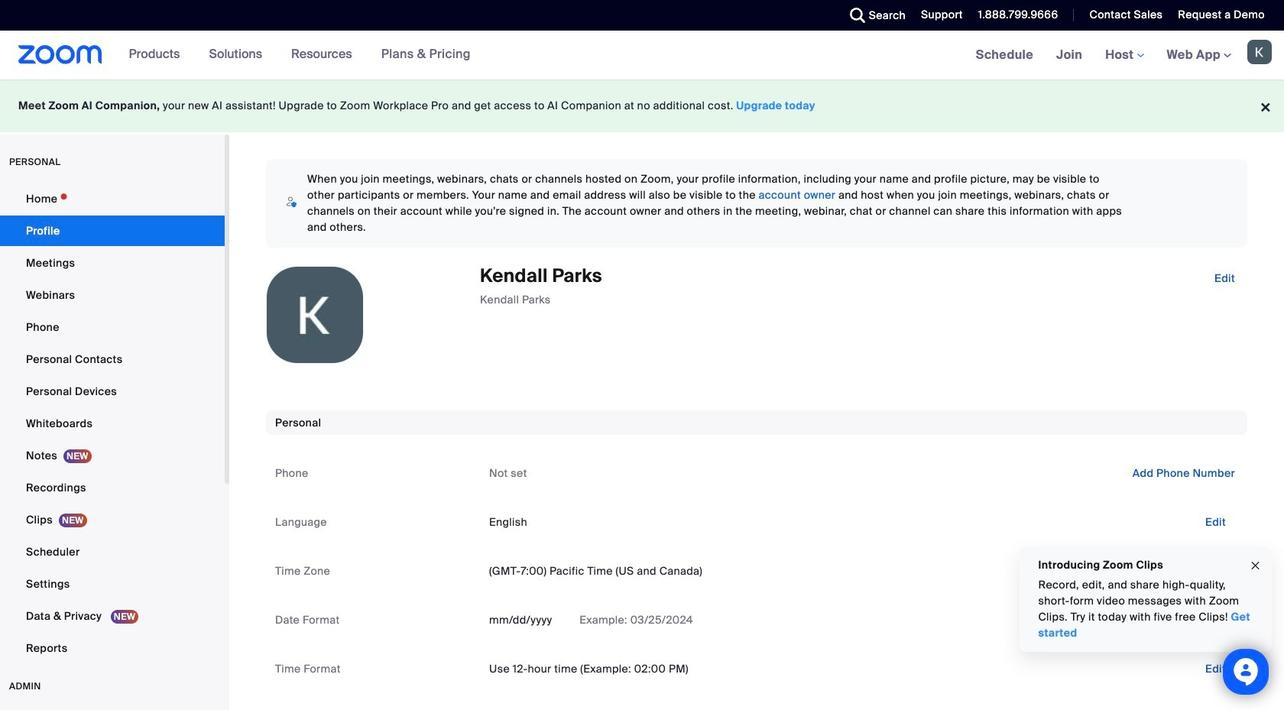 Task type: describe. For each thing, give the bounding box(es) containing it.
meetings navigation
[[965, 31, 1285, 80]]

user photo image
[[267, 267, 363, 363]]

close image
[[1250, 557, 1262, 575]]

edit user photo image
[[303, 308, 327, 322]]



Task type: vqa. For each thing, say whether or not it's contained in the screenshot.
PRODUCT INFORMATION navigation
yes



Task type: locate. For each thing, give the bounding box(es) containing it.
banner
[[0, 31, 1285, 80]]

personal menu menu
[[0, 184, 225, 665]]

footer
[[0, 80, 1285, 132]]

zoom logo image
[[18, 45, 102, 64]]

profile picture image
[[1248, 40, 1272, 64]]

product information navigation
[[117, 31, 482, 80]]



